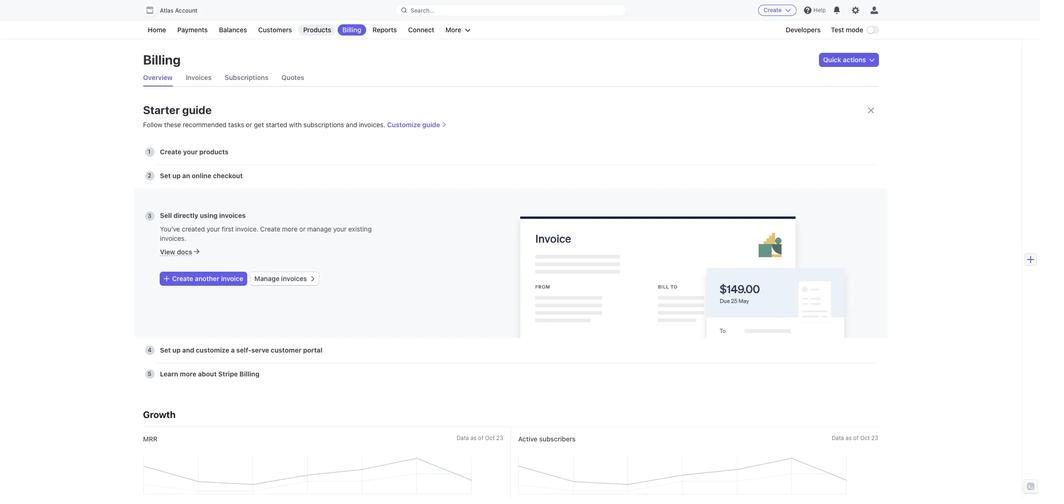 Task type: vqa. For each thing, say whether or not it's contained in the screenshot.
23 corresponding to Active subscribers
yes



Task type: describe. For each thing, give the bounding box(es) containing it.
quotes link
[[281, 69, 304, 86]]

manage invoices link
[[251, 273, 319, 286]]

up for an
[[172, 172, 181, 180]]

about
[[198, 370, 217, 378]]

of for active subscribers
[[853, 435, 859, 442]]

another
[[195, 275, 219, 283]]

get
[[254, 121, 264, 129]]

more button
[[441, 24, 475, 36]]

customize guide link
[[387, 121, 447, 129]]

manage
[[307, 225, 331, 233]]

search…
[[411, 7, 434, 14]]

connect link
[[403, 24, 439, 36]]

sell directly using invoices
[[160, 212, 246, 220]]

create for create another invoice
[[172, 275, 193, 283]]

data as of oct 23 for active subscribers
[[832, 435, 878, 442]]

as for mrr
[[471, 435, 477, 442]]

create button
[[758, 5, 797, 16]]

home link
[[143, 24, 171, 36]]

reports
[[373, 26, 397, 34]]

payments link
[[173, 24, 212, 36]]

Search… search field
[[396, 4, 626, 16]]

balances
[[219, 26, 247, 34]]

guide for customize guide
[[422, 121, 440, 129]]

recommended
[[183, 121, 226, 129]]

view
[[160, 248, 175, 256]]

manage
[[254, 275, 279, 283]]

view docs
[[160, 248, 192, 256]]

balances link
[[214, 24, 252, 36]]

you've created your first invoice. create more or manage your existing invoices.
[[160, 225, 372, 243]]

overview link
[[143, 69, 173, 86]]

5
[[148, 371, 151, 378]]

using
[[200, 212, 218, 220]]

serve
[[251, 347, 269, 354]]

started
[[266, 121, 287, 129]]

you've
[[160, 225, 180, 233]]

products
[[303, 26, 331, 34]]

learn more about stripe billing
[[160, 370, 260, 378]]

invoices. inside you've created your first invoice. create more or manage your existing invoices.
[[160, 235, 186, 243]]

1 horizontal spatial billing
[[239, 370, 260, 378]]

test
[[831, 26, 844, 34]]

create inside you've created your first invoice. create more or manage your existing invoices.
[[260, 225, 280, 233]]

0 vertical spatial billing
[[342, 26, 361, 34]]

tab list containing overview
[[143, 69, 878, 87]]

tasks
[[228, 121, 244, 129]]

existing
[[348, 225, 372, 233]]

invoice
[[221, 275, 243, 283]]

quotes
[[281, 74, 304, 81]]

invoices link
[[186, 69, 212, 86]]

directly
[[173, 212, 198, 220]]

atlas account
[[160, 7, 197, 14]]

set for set up an online checkout
[[160, 172, 171, 180]]

0 horizontal spatial or
[[246, 121, 252, 129]]

customers link
[[254, 24, 297, 36]]

1
[[148, 148, 151, 155]]

more
[[445, 26, 461, 34]]

developers link
[[781, 24, 825, 36]]

3
[[148, 213, 151, 220]]

follow these recommended tasks or get started with subscriptions and invoices.
[[143, 121, 385, 129]]

atlas
[[160, 7, 174, 14]]

set for set up and customize a self-serve customer portal
[[160, 347, 171, 354]]

customer
[[271, 347, 301, 354]]

0 horizontal spatial and
[[182, 347, 194, 354]]

23 for mrr
[[496, 435, 503, 442]]

these
[[164, 121, 181, 129]]

subscriptions link
[[225, 69, 268, 86]]

view docs link
[[160, 248, 200, 256]]

account
[[175, 7, 197, 14]]

set up and customize a self-serve customer portal
[[160, 347, 322, 354]]

first
[[222, 225, 234, 233]]

stripe
[[218, 370, 238, 378]]

mode
[[846, 26, 863, 34]]

test mode
[[831, 26, 863, 34]]

data for mrr
[[457, 435, 469, 442]]

customers
[[258, 26, 292, 34]]

create for create your products
[[160, 148, 182, 156]]

home
[[148, 26, 166, 34]]

products
[[199, 148, 228, 156]]

customize
[[196, 347, 229, 354]]

a
[[231, 347, 235, 354]]

developers
[[786, 26, 821, 34]]

invoices
[[186, 74, 212, 81]]

help button
[[800, 3, 830, 18]]

quick actions
[[823, 56, 866, 64]]



Task type: locate. For each thing, give the bounding box(es) containing it.
4
[[148, 347, 152, 354]]

1 horizontal spatial oct
[[860, 435, 870, 442]]

invoices up first
[[219, 212, 246, 220]]

of
[[478, 435, 483, 442], [853, 435, 859, 442]]

with
[[289, 121, 302, 129]]

0 vertical spatial invoices.
[[359, 121, 385, 129]]

0 vertical spatial set
[[160, 172, 171, 180]]

0 horizontal spatial as
[[471, 435, 477, 442]]

customize guide
[[387, 121, 440, 129]]

self-
[[236, 347, 251, 354]]

1 horizontal spatial invoices
[[281, 275, 307, 283]]

2 oct from the left
[[860, 435, 870, 442]]

growth
[[143, 410, 176, 420]]

1 data from the left
[[457, 435, 469, 442]]

2 horizontal spatial your
[[333, 225, 346, 233]]

0 horizontal spatial data
[[457, 435, 469, 442]]

create
[[764, 7, 782, 14], [160, 148, 182, 156], [260, 225, 280, 233], [172, 275, 193, 283]]

of for mrr
[[478, 435, 483, 442]]

23
[[496, 435, 503, 442], [871, 435, 878, 442]]

quick
[[823, 56, 841, 64]]

0 horizontal spatial guide
[[182, 103, 212, 117]]

1 horizontal spatial your
[[207, 225, 220, 233]]

starter guide
[[143, 103, 212, 117]]

23 for active subscribers
[[871, 435, 878, 442]]

create another invoice link
[[160, 273, 247, 286]]

create right 1
[[160, 148, 182, 156]]

actions
[[843, 56, 866, 64]]

products link
[[298, 24, 336, 36]]

0 horizontal spatial of
[[478, 435, 483, 442]]

docs
[[177, 248, 192, 256]]

data
[[457, 435, 469, 442], [832, 435, 844, 442]]

set right 2 in the top left of the page
[[160, 172, 171, 180]]

1 horizontal spatial data
[[832, 435, 844, 442]]

up up learn
[[172, 347, 181, 354]]

connect
[[408, 26, 434, 34]]

more left manage
[[282, 225, 298, 233]]

2 data from the left
[[832, 435, 844, 442]]

create another invoice
[[172, 275, 243, 283]]

more right learn
[[180, 370, 196, 378]]

sell
[[160, 212, 172, 220]]

1 vertical spatial and
[[182, 347, 194, 354]]

or left manage
[[299, 225, 306, 233]]

1 horizontal spatial data as of oct 23
[[832, 435, 878, 442]]

0 horizontal spatial 23
[[496, 435, 503, 442]]

0 vertical spatial and
[[346, 121, 357, 129]]

data as of oct 23 for mrr
[[457, 435, 503, 442]]

guide
[[182, 103, 212, 117], [422, 121, 440, 129]]

your down using
[[207, 225, 220, 233]]

create left another
[[172, 275, 193, 283]]

set
[[160, 172, 171, 180], [160, 347, 171, 354]]

0 horizontal spatial billing
[[143, 52, 181, 67]]

data as of oct 23
[[457, 435, 503, 442], [832, 435, 878, 442]]

or left the get in the left of the page
[[246, 121, 252, 129]]

invoices right manage on the left of page
[[281, 275, 307, 283]]

guide for starter guide
[[182, 103, 212, 117]]

an
[[182, 172, 190, 180]]

2 vertical spatial billing
[[239, 370, 260, 378]]

create for create
[[764, 7, 782, 14]]

1 vertical spatial invoices
[[281, 275, 307, 283]]

checkout
[[213, 172, 243, 180]]

oct
[[485, 435, 495, 442], [860, 435, 870, 442]]

and
[[346, 121, 357, 129], [182, 347, 194, 354]]

1 up from the top
[[172, 172, 181, 180]]

oct for active subscribers
[[860, 435, 870, 442]]

1 horizontal spatial guide
[[422, 121, 440, 129]]

0 vertical spatial up
[[172, 172, 181, 180]]

1 vertical spatial guide
[[422, 121, 440, 129]]

payments
[[177, 26, 208, 34]]

billing up overview
[[143, 52, 181, 67]]

0 horizontal spatial more
[[180, 370, 196, 378]]

1 data as of oct 23 from the left
[[457, 435, 503, 442]]

active
[[518, 435, 537, 443]]

learn
[[160, 370, 178, 378]]

overview
[[143, 74, 173, 81]]

create up the developers link
[[764, 7, 782, 14]]

set up an online checkout
[[160, 172, 243, 180]]

more
[[282, 225, 298, 233], [180, 370, 196, 378]]

data for active subscribers
[[832, 435, 844, 442]]

invoice.
[[235, 225, 258, 233]]

1 as from the left
[[471, 435, 477, 442]]

reports link
[[368, 24, 402, 36]]

your left existing
[[333, 225, 346, 233]]

0 vertical spatial invoices
[[219, 212, 246, 220]]

1 vertical spatial or
[[299, 225, 306, 233]]

1 horizontal spatial and
[[346, 121, 357, 129]]

1 horizontal spatial more
[[282, 225, 298, 233]]

0 horizontal spatial invoices
[[219, 212, 246, 220]]

oct for mrr
[[485, 435, 495, 442]]

invoices
[[219, 212, 246, 220], [281, 275, 307, 283]]

up for and
[[172, 347, 181, 354]]

1 horizontal spatial of
[[853, 435, 859, 442]]

tab list
[[143, 69, 878, 87]]

1 horizontal spatial or
[[299, 225, 306, 233]]

guide right customize
[[422, 121, 440, 129]]

0 horizontal spatial data as of oct 23
[[457, 435, 503, 442]]

subscriptions
[[225, 74, 268, 81]]

2 as from the left
[[846, 435, 852, 442]]

0 horizontal spatial invoices.
[[160, 235, 186, 243]]

create right 'invoice.'
[[260, 225, 280, 233]]

created
[[182, 225, 205, 233]]

guide up "recommended"
[[182, 103, 212, 117]]

1 oct from the left
[[485, 435, 495, 442]]

atlas account button
[[143, 4, 207, 17]]

your left the products on the left top of the page
[[183, 148, 198, 156]]

or
[[246, 121, 252, 129], [299, 225, 306, 233]]

0 vertical spatial more
[[282, 225, 298, 233]]

1 vertical spatial set
[[160, 347, 171, 354]]

create your products
[[160, 148, 228, 156]]

2 set from the top
[[160, 347, 171, 354]]

Search… text field
[[396, 4, 626, 16]]

1 vertical spatial more
[[180, 370, 196, 378]]

customize
[[387, 121, 421, 129]]

1 horizontal spatial as
[[846, 435, 852, 442]]

billing link
[[338, 24, 366, 36]]

0 horizontal spatial your
[[183, 148, 198, 156]]

2 up from the top
[[172, 347, 181, 354]]

1 vertical spatial invoices.
[[160, 235, 186, 243]]

1 horizontal spatial 23
[[871, 435, 878, 442]]

2
[[148, 172, 151, 179]]

1 of from the left
[[478, 435, 483, 442]]

manage invoices
[[254, 275, 307, 283]]

and left customize
[[182, 347, 194, 354]]

as
[[471, 435, 477, 442], [846, 435, 852, 442]]

subscriptions
[[303, 121, 344, 129]]

quick actions button
[[819, 53, 878, 66]]

billing left reports
[[342, 26, 361, 34]]

1 horizontal spatial invoices.
[[359, 121, 385, 129]]

set right 4 at the left of the page
[[160, 347, 171, 354]]

billing right stripe
[[239, 370, 260, 378]]

1 vertical spatial billing
[[143, 52, 181, 67]]

2 data as of oct 23 from the left
[[832, 435, 878, 442]]

1 set from the top
[[160, 172, 171, 180]]

subscribers
[[539, 435, 576, 443]]

2 of from the left
[[853, 435, 859, 442]]

mrr
[[143, 435, 157, 443]]

create inside button
[[764, 7, 782, 14]]

or inside you've created your first invoice. create more or manage your existing invoices.
[[299, 225, 306, 233]]

starter
[[143, 103, 180, 117]]

more inside you've created your first invoice. create more or manage your existing invoices.
[[282, 225, 298, 233]]

help
[[814, 7, 826, 14]]

0 vertical spatial guide
[[182, 103, 212, 117]]

as for active subscribers
[[846, 435, 852, 442]]

2 23 from the left
[[871, 435, 878, 442]]

follow
[[143, 121, 162, 129]]

2 horizontal spatial billing
[[342, 26, 361, 34]]

0 vertical spatial or
[[246, 121, 252, 129]]

1 23 from the left
[[496, 435, 503, 442]]

invoices. down you've
[[160, 235, 186, 243]]

invoices. left customize
[[359, 121, 385, 129]]

online
[[192, 172, 211, 180]]

active subscribers
[[518, 435, 576, 443]]

notifications image
[[833, 7, 841, 14]]

0 horizontal spatial oct
[[485, 435, 495, 442]]

up left an
[[172, 172, 181, 180]]

and right subscriptions in the left top of the page
[[346, 121, 357, 129]]

1 vertical spatial up
[[172, 347, 181, 354]]



